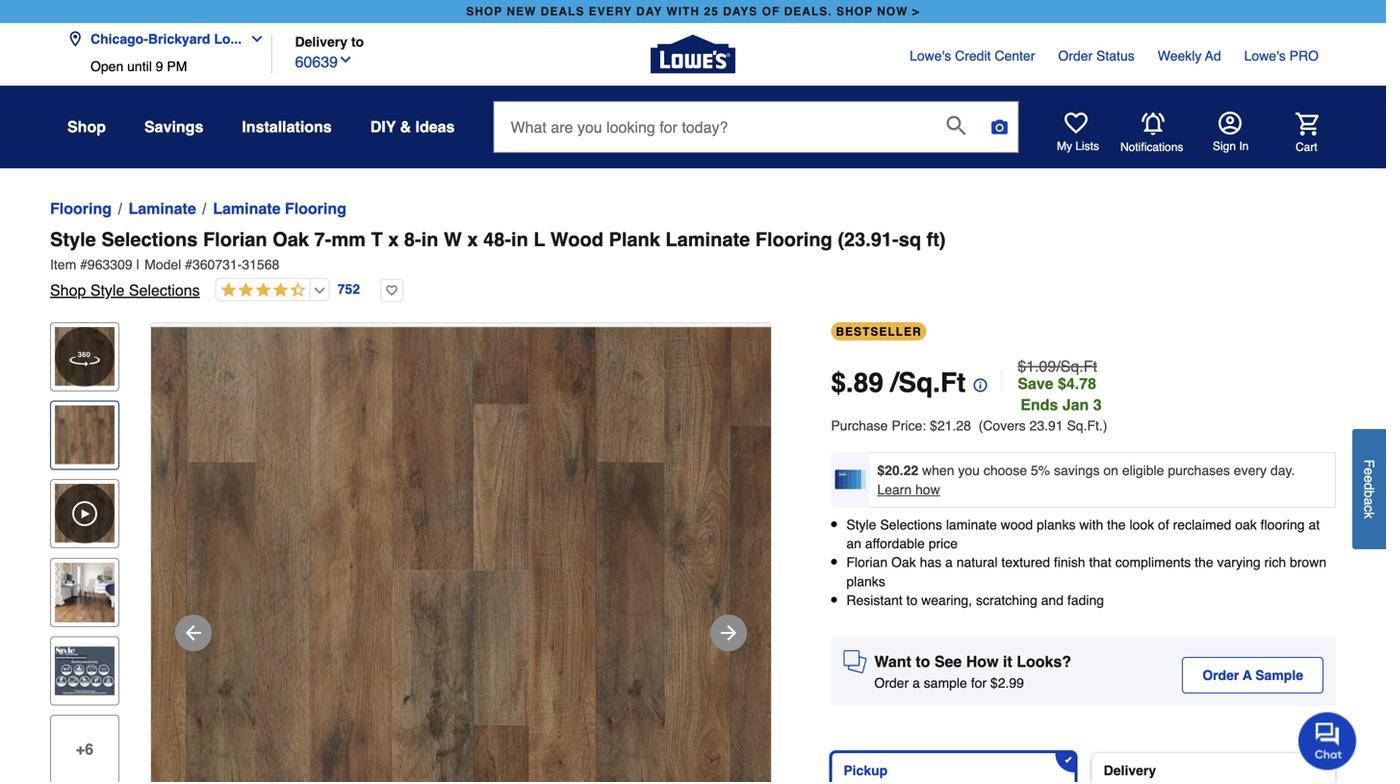 Task type: vqa. For each thing, say whether or not it's contained in the screenshot.
"|" in the Style Selections Florian Oak 7-mm T x 8-in W x 48-in L Wood Plank Laminate Flooring (23.91-sq ft) Item # 963309 | Model # 360731-31568
yes



Task type: locate. For each thing, give the bounding box(es) containing it.
0 vertical spatial style
[[50, 229, 96, 251]]

shop left now
[[837, 5, 873, 18]]

order left status
[[1059, 48, 1093, 64]]

1 vertical spatial delivery
[[1104, 764, 1157, 779]]

/ right "save"
[[1057, 358, 1061, 376]]

rich
[[1265, 555, 1287, 571]]

lowe's left pro
[[1245, 48, 1286, 64]]

arrow left image
[[182, 622, 205, 645]]

shop down open
[[67, 118, 106, 136]]

to
[[351, 34, 364, 50], [907, 593, 918, 608], [916, 653, 931, 671]]

chicago-brickyard lo... button
[[67, 20, 273, 59]]

selections down model
[[129, 282, 200, 299]]

style selections laminate wood planks with the look of reclaimed oak flooring at an affordable price florian oak has a natural textured finish that compliments the varying rich brown planks resistant to wearing, scratching and fading
[[847, 518, 1327, 608]]

0 vertical spatial planks
[[1037, 518, 1076, 533]]

0 horizontal spatial |
[[136, 257, 140, 273]]

0 horizontal spatial /
[[891, 368, 899, 399]]

flooring left (23.91-
[[756, 229, 833, 251]]

chevron down image
[[242, 31, 265, 47], [338, 52, 353, 67]]

sq.ft
[[1061, 358, 1098, 376], [899, 368, 966, 399]]

chevron down image right brickyard
[[242, 31, 265, 47]]

2 vertical spatial selections
[[880, 518, 943, 533]]

2 vertical spatial to
[[916, 653, 931, 671]]

planks up 'resistant'
[[847, 574, 886, 590]]

style selections  #360731-31568 - thumbnail2 image
[[55, 563, 115, 623]]

selections up affordable
[[880, 518, 943, 533]]

oak left 7-
[[273, 229, 309, 251]]

Search Query text field
[[494, 102, 932, 152]]

1 vertical spatial $
[[991, 676, 998, 691]]

shop left "new"
[[466, 5, 503, 18]]

affordable
[[865, 536, 925, 552]]

order status link
[[1059, 46, 1135, 65]]

planks left with
[[1037, 518, 1076, 533]]

0 horizontal spatial lowe's
[[910, 48, 952, 64]]

to for want
[[916, 653, 931, 671]]

0 horizontal spatial a
[[913, 676, 920, 691]]

a right has
[[946, 555, 953, 571]]

$ left '89'
[[831, 368, 846, 399]]

0 horizontal spatial oak
[[273, 229, 309, 251]]

lowe's for lowe's credit center
[[910, 48, 952, 64]]

0 horizontal spatial laminate
[[129, 200, 196, 218]]

a inside want to see how it looks? order a sample for $ 2.99
[[913, 676, 920, 691]]

# right item
[[80, 257, 88, 273]]

f e e d b a c k button
[[1353, 429, 1387, 550]]

chat invite button image
[[1299, 712, 1358, 771]]

pro
[[1290, 48, 1319, 64]]

1 vertical spatial florian
[[847, 555, 888, 571]]

item
[[50, 257, 76, 273]]

installations
[[242, 118, 332, 136]]

style up item
[[50, 229, 96, 251]]

lowe's home improvement account image
[[1219, 112, 1242, 135]]

$4.78
[[1058, 375, 1097, 393]]

style inside style selections florian oak 7-mm t x 8-in w x 48-in l wood plank laminate flooring (23.91-sq ft) item # 963309 | model # 360731-31568
[[50, 229, 96, 251]]

florian up 360731-
[[203, 229, 267, 251]]

| left model
[[136, 257, 140, 273]]

b
[[1362, 491, 1377, 498]]

1 horizontal spatial delivery
[[1104, 764, 1157, 779]]

0 horizontal spatial $
[[831, 368, 846, 399]]

of
[[1158, 518, 1170, 533]]

at
[[1309, 518, 1320, 533]]

that
[[1090, 555, 1112, 571]]

1 horizontal spatial laminate
[[213, 200, 281, 218]]

flooring link
[[50, 197, 112, 221]]

48-
[[484, 229, 511, 251]]

style down 963309
[[90, 282, 125, 299]]

2 horizontal spatial order
[[1203, 668, 1240, 684]]

1 vertical spatial oak
[[892, 555, 916, 571]]

the left varying
[[1195, 555, 1214, 571]]

0 horizontal spatial in
[[421, 229, 439, 251]]

e
[[1362, 468, 1377, 476], [1362, 476, 1377, 483]]

lowe's left credit
[[910, 48, 952, 64]]

notifications
[[1121, 140, 1184, 154]]

a
[[1362, 498, 1377, 506], [946, 555, 953, 571], [913, 676, 920, 691]]

$ . 89 / sq.ft
[[831, 368, 966, 399]]

with
[[667, 5, 700, 18]]

wearing,
[[922, 593, 973, 608]]

how
[[916, 482, 941, 498]]

1 vertical spatial a
[[946, 555, 953, 571]]

$ right for
[[991, 676, 998, 691]]

style inside the style selections laminate wood planks with the look of reclaimed oak flooring at an affordable price florian oak has a natural textured finish that compliments the varying rich brown planks resistant to wearing, scratching and fading
[[847, 518, 877, 533]]

1 horizontal spatial shop
[[837, 5, 873, 18]]

2 vertical spatial a
[[913, 676, 920, 691]]

1 horizontal spatial the
[[1195, 555, 1214, 571]]

deals
[[541, 5, 585, 18]]

1 horizontal spatial in
[[511, 229, 528, 251]]

florian inside style selections florian oak 7-mm t x 8-in w x 48-in l wood plank laminate flooring (23.91-sq ft) item # 963309 | model # 360731-31568
[[203, 229, 267, 251]]

savings
[[1054, 463, 1100, 479]]

1 lowe's from the left
[[910, 48, 952, 64]]

sq
[[899, 229, 922, 251]]

in left w
[[421, 229, 439, 251]]

360731-
[[193, 257, 242, 273]]

diy
[[370, 118, 396, 136]]

to for delivery
[[351, 34, 364, 50]]

shop
[[466, 5, 503, 18], [837, 5, 873, 18]]

order status
[[1059, 48, 1135, 64]]

2 e from the top
[[1362, 476, 1377, 483]]

0 horizontal spatial shop
[[466, 5, 503, 18]]

flooring inside style selections florian oak 7-mm t x 8-in w x 48-in l wood plank laminate flooring (23.91-sq ft) item # 963309 | model # 360731-31568
[[756, 229, 833, 251]]

0 horizontal spatial chevron down image
[[242, 31, 265, 47]]

flooring up item
[[50, 200, 112, 218]]

style selections  #360731-31568 image
[[151, 324, 771, 783]]

0 vertical spatial chevron down image
[[242, 31, 265, 47]]

0 horizontal spatial florian
[[203, 229, 267, 251]]

day.
[[1271, 463, 1295, 479]]

order for order a sample
[[1203, 668, 1240, 684]]

florian down the an at the bottom right of the page
[[847, 555, 888, 571]]

lowe's home improvement logo image
[[651, 12, 736, 97]]

1 vertical spatial to
[[907, 593, 918, 608]]

1 horizontal spatial florian
[[847, 555, 888, 571]]

style up the an at the bottom right of the page
[[847, 518, 877, 533]]

the
[[1108, 518, 1126, 533], [1195, 555, 1214, 571]]

flooring
[[50, 200, 112, 218], [285, 200, 347, 218], [756, 229, 833, 251]]

2 horizontal spatial laminate
[[666, 229, 750, 251]]

laminate up 31568
[[213, 200, 281, 218]]

2 vertical spatial style
[[847, 518, 877, 533]]

25
[[704, 5, 719, 18]]

pm
[[167, 59, 187, 74]]

$ inside want to see how it looks? order a sample for $ 2.99
[[991, 676, 998, 691]]

1 horizontal spatial x
[[467, 229, 478, 251]]

order inside button
[[1203, 668, 1240, 684]]

sq.ft up the $21.28 at right bottom
[[899, 368, 966, 399]]

oak inside style selections florian oak 7-mm t x 8-in w x 48-in l wood plank laminate flooring (23.91-sq ft) item # 963309 | model # 360731-31568
[[273, 229, 309, 251]]

learn how button
[[878, 481, 941, 500]]

florian
[[203, 229, 267, 251], [847, 555, 888, 571]]

sample
[[924, 676, 968, 691]]

selections inside style selections florian oak 7-mm t x 8-in w x 48-in l wood plank laminate flooring (23.91-sq ft) item # 963309 | model # 360731-31568
[[101, 229, 198, 251]]

my
[[1057, 140, 1073, 153]]

shop down item
[[50, 282, 86, 299]]

a up "k"
[[1362, 498, 1377, 506]]

1 vertical spatial the
[[1195, 555, 1214, 571]]

1 horizontal spatial oak
[[892, 555, 916, 571]]

in
[[1240, 140, 1249, 153]]

want to see how it looks? order a sample for $ 2.99
[[875, 653, 1072, 691]]

0 horizontal spatial planks
[[847, 574, 886, 590]]

2 horizontal spatial flooring
[[756, 229, 833, 251]]

style selections florian oak 7-mm t x 8-in w x 48-in l wood plank laminate flooring (23.91-sq ft) item # 963309 | model # 360731-31568
[[50, 229, 946, 273]]

0 vertical spatial |
[[136, 257, 140, 273]]

1 # from the left
[[80, 257, 88, 273]]

selections inside the style selections laminate wood planks with the look of reclaimed oak flooring at an affordable price florian oak has a natural textured finish that compliments the varying rich brown planks resistant to wearing, scratching and fading
[[880, 518, 943, 533]]

x
[[388, 229, 399, 251], [467, 229, 478, 251]]

chevron down image down the delivery to
[[338, 52, 353, 67]]

# right model
[[185, 257, 193, 273]]

cart
[[1296, 140, 1318, 154]]

$1.09 / sq.ft save $4.78 ends jan 3
[[1018, 358, 1102, 414]]

laminate for laminate flooring
[[213, 200, 281, 218]]

2 horizontal spatial a
[[1362, 498, 1377, 506]]

laminate
[[129, 200, 196, 218], [213, 200, 281, 218], [666, 229, 750, 251]]

option group
[[824, 745, 1344, 783]]

the right with
[[1108, 518, 1126, 533]]

e up d on the bottom right
[[1362, 468, 1377, 476]]

delivery to
[[295, 34, 364, 50]]

savings button
[[144, 110, 204, 144]]

0 vertical spatial a
[[1362, 498, 1377, 506]]

1 horizontal spatial order
[[1059, 48, 1093, 64]]

order down want
[[875, 676, 909, 691]]

/ inside $1.09 / sq.ft save $4.78 ends jan 3
[[1057, 358, 1061, 376]]

None search field
[[493, 101, 1019, 169]]

0 vertical spatial selections
[[101, 229, 198, 251]]

ideas
[[416, 118, 455, 136]]

1 horizontal spatial a
[[946, 555, 953, 571]]

1 shop from the left
[[466, 5, 503, 18]]

1 vertical spatial chevron down image
[[338, 52, 353, 67]]

selections up model
[[101, 229, 198, 251]]

selections
[[101, 229, 198, 251], [129, 282, 200, 299], [880, 518, 943, 533]]

1 horizontal spatial $
[[991, 676, 998, 691]]

1 horizontal spatial lowe's
[[1245, 48, 1286, 64]]

flooring up 7-
[[285, 200, 347, 218]]

x right w
[[467, 229, 478, 251]]

reclaimed
[[1173, 518, 1232, 533]]

1 vertical spatial planks
[[847, 574, 886, 590]]

0 vertical spatial florian
[[203, 229, 267, 251]]

status
[[1097, 48, 1135, 64]]

oak down affordable
[[892, 555, 916, 571]]

1 horizontal spatial /
[[1057, 358, 1061, 376]]

$20.22 when you choose 5% savings on eligible purchases every day. learn how
[[878, 463, 1295, 498]]

#
[[80, 257, 88, 273], [185, 257, 193, 273]]

and
[[1042, 593, 1064, 608]]

arrow right image
[[717, 622, 741, 645]]

sample
[[1256, 668, 1304, 684]]

sample image
[[844, 651, 867, 674]]

savings
[[144, 118, 204, 136]]

1 vertical spatial shop
[[50, 282, 86, 299]]

1 vertical spatial |
[[999, 366, 1006, 400]]

item number 9 6 3 3 0 9 and model number 3 6 0 7 3 1 - 3 1 5 6 8 element
[[50, 255, 1337, 274]]

0 vertical spatial $
[[831, 368, 846, 399]]

chevron down image inside 60639 button
[[338, 52, 353, 67]]

of
[[762, 5, 780, 18]]

0 vertical spatial shop
[[67, 118, 106, 136]]

price:
[[892, 418, 926, 434]]

order left a
[[1203, 668, 1240, 684]]

sq.ft up jan
[[1061, 358, 1098, 376]]

varying
[[1218, 555, 1261, 571]]

0 horizontal spatial order
[[875, 676, 909, 691]]

| right info 'image'
[[999, 366, 1006, 400]]

shop for shop style selections
[[50, 282, 86, 299]]

1 horizontal spatial |
[[999, 366, 1006, 400]]

weekly ad
[[1158, 48, 1222, 64]]

0 horizontal spatial delivery
[[295, 34, 348, 50]]

| inside style selections florian oak 7-mm t x 8-in w x 48-in l wood plank laminate flooring (23.91-sq ft) item # 963309 | model # 360731-31568
[[136, 257, 140, 273]]

x right t
[[388, 229, 399, 251]]

it
[[1003, 653, 1013, 671]]

laminate up item number 9 6 3 3 0 9 and model number 3 6 0 7 3 1 - 3 1 5 6 8 'element'
[[666, 229, 750, 251]]

delivery for delivery to
[[295, 34, 348, 50]]

k
[[1362, 512, 1377, 519]]

e up b
[[1362, 476, 1377, 483]]

a left sample
[[913, 676, 920, 691]]

963309
[[88, 257, 133, 273]]

sq.ft.
[[1067, 418, 1103, 434]]

1 vertical spatial style
[[90, 282, 125, 299]]

lowe's for lowe's pro
[[1245, 48, 1286, 64]]

0 vertical spatial the
[[1108, 518, 1126, 533]]

1 horizontal spatial #
[[185, 257, 193, 273]]

0 horizontal spatial #
[[80, 257, 88, 273]]

)
[[1103, 418, 1108, 434]]

laminate up model
[[129, 200, 196, 218]]

31568
[[242, 257, 280, 273]]

2 lowe's from the left
[[1245, 48, 1286, 64]]

|
[[136, 257, 140, 273], [999, 366, 1006, 400]]

in left the l
[[511, 229, 528, 251]]

lowe's home improvement lists image
[[1065, 112, 1088, 135]]

0 horizontal spatial x
[[388, 229, 399, 251]]

lowe's credit center link
[[910, 46, 1036, 65]]

shop for shop
[[67, 118, 106, 136]]

0 vertical spatial delivery
[[295, 34, 348, 50]]

&
[[400, 118, 411, 136]]

selections for an
[[880, 518, 943, 533]]

fading
[[1068, 593, 1105, 608]]

style for florian
[[50, 229, 96, 251]]

0 vertical spatial to
[[351, 34, 364, 50]]

to inside the style selections laminate wood planks with the look of reclaimed oak flooring at an affordable price florian oak has a natural textured finish that compliments the varying rich brown planks resistant to wearing, scratching and fading
[[907, 593, 918, 608]]

/ right '89'
[[891, 368, 899, 399]]

mm
[[332, 229, 366, 251]]

to inside want to see how it looks? order a sample for $ 2.99
[[916, 653, 931, 671]]

diy & ideas
[[370, 118, 455, 136]]

0 horizontal spatial the
[[1108, 518, 1126, 533]]

deals.
[[784, 5, 833, 18]]

1 horizontal spatial sq.ft
[[1061, 358, 1098, 376]]

d
[[1362, 483, 1377, 491]]

0 vertical spatial oak
[[273, 229, 309, 251]]

t
[[371, 229, 383, 251]]

1 horizontal spatial chevron down image
[[338, 52, 353, 67]]

weekly ad link
[[1158, 46, 1222, 65]]



Task type: describe. For each thing, give the bounding box(es) containing it.
1 e from the top
[[1362, 468, 1377, 476]]

has
[[920, 555, 942, 571]]

sign
[[1213, 140, 1236, 153]]

lowe's pro link
[[1245, 46, 1319, 65]]

every
[[589, 5, 632, 18]]

+6
[[76, 741, 94, 759]]

weekly
[[1158, 48, 1202, 64]]

want
[[875, 653, 912, 671]]

lists
[[1076, 140, 1100, 153]]

sign in button
[[1213, 112, 1249, 154]]

an
[[847, 536, 862, 552]]

see
[[935, 653, 962, 671]]

laminate flooring link
[[213, 197, 347, 221]]

chicago-
[[91, 31, 148, 47]]

1 x from the left
[[388, 229, 399, 251]]

search image
[[947, 116, 966, 135]]

jan
[[1063, 396, 1089, 414]]

oak inside the style selections laminate wood planks with the look of reclaimed oak flooring at an affordable price florian oak has a natural textured finish that compliments the varying rich brown planks resistant to wearing, scratching and fading
[[892, 555, 916, 571]]

price
[[929, 536, 958, 552]]

1 horizontal spatial flooring
[[285, 200, 347, 218]]

location image
[[67, 31, 83, 47]]

finish
[[1054, 555, 1086, 571]]

2 shop from the left
[[837, 5, 873, 18]]

order inside want to see how it looks? order a sample for $ 2.99
[[875, 676, 909, 691]]

2 # from the left
[[185, 257, 193, 273]]

2 x from the left
[[467, 229, 478, 251]]

purchase price: $21.28 (covers 23.91 sq.ft. )
[[831, 418, 1108, 434]]

delivery for delivery
[[1104, 764, 1157, 779]]

day
[[637, 5, 663, 18]]

center
[[995, 48, 1036, 64]]

style for laminate
[[847, 518, 877, 533]]

learn
[[878, 482, 912, 498]]

sign in
[[1213, 140, 1249, 153]]

camera image
[[990, 117, 1010, 137]]

until
[[127, 59, 152, 74]]

on
[[1104, 463, 1119, 479]]

for
[[971, 676, 987, 691]]

resistant
[[847, 593, 903, 608]]

florian inside the style selections laminate wood planks with the look of reclaimed oak flooring at an affordable price florian oak has a natural textured finish that compliments the varying rich brown planks resistant to wearing, scratching and fading
[[847, 555, 888, 571]]

choose
[[984, 463, 1027, 479]]

w
[[444, 229, 462, 251]]

1 horizontal spatial planks
[[1037, 518, 1076, 533]]

order a sample
[[1203, 668, 1304, 684]]

shop new deals every day with 25 days of deals. shop now >
[[466, 5, 920, 18]]

lowe's home improvement cart image
[[1296, 112, 1319, 136]]

0 horizontal spatial sq.ft
[[899, 368, 966, 399]]

lowe's pro
[[1245, 48, 1319, 64]]

plank
[[609, 229, 660, 251]]

credit
[[955, 48, 991, 64]]

60639 button
[[295, 49, 353, 74]]

9
[[156, 59, 163, 74]]

shop style selections
[[50, 282, 200, 299]]

info image
[[966, 371, 987, 392]]

1 in from the left
[[421, 229, 439, 251]]

brown
[[1290, 555, 1327, 571]]

order a sample button
[[1183, 658, 1324, 694]]

1 vertical spatial selections
[[129, 282, 200, 299]]

.
[[846, 368, 854, 399]]

23.91
[[1030, 418, 1064, 434]]

diy & ideas button
[[370, 110, 455, 144]]

oak
[[1236, 518, 1257, 533]]

order for order status
[[1059, 48, 1093, 64]]

look
[[1130, 518, 1155, 533]]

+6 button
[[50, 715, 119, 783]]

>
[[913, 5, 920, 18]]

cart button
[[1269, 112, 1319, 155]]

option group containing pickup
[[824, 745, 1344, 783]]

every
[[1234, 463, 1267, 479]]

lowe's home improvement notification center image
[[1142, 112, 1165, 136]]

shop new deals every day with 25 days of deals. shop now > link
[[462, 0, 924, 23]]

f e e d b a c k
[[1362, 460, 1377, 519]]

scratching
[[976, 593, 1038, 608]]

installations button
[[242, 110, 332, 144]]

bestseller
[[836, 325, 922, 339]]

a inside 'button'
[[1362, 498, 1377, 506]]

2 in from the left
[[511, 229, 528, 251]]

4.4 stars image
[[216, 282, 306, 300]]

c
[[1362, 506, 1377, 512]]

save
[[1018, 375, 1054, 393]]

you
[[959, 463, 980, 479]]

when
[[923, 463, 955, 479]]

my lists link
[[1057, 112, 1100, 154]]

a inside the style selections laminate wood planks with the look of reclaimed oak flooring at an affordable price florian oak has a natural textured finish that compliments the varying rich brown planks resistant to wearing, scratching and fading
[[946, 555, 953, 571]]

a
[[1243, 668, 1252, 684]]

style selections  #360731-31568 - thumbnail image
[[55, 406, 115, 466]]

wood
[[1001, 518, 1033, 533]]

ft)
[[927, 229, 946, 251]]

laminate for laminate
[[129, 200, 196, 218]]

sq.ft inside $1.09 / sq.ft save $4.78 ends jan 3
[[1061, 358, 1098, 376]]

my lists
[[1057, 140, 1100, 153]]

0 horizontal spatial flooring
[[50, 200, 112, 218]]

style selections  #360731-31568 - thumbnail3 image
[[55, 642, 115, 701]]

ends
[[1021, 396, 1059, 414]]

f
[[1362, 460, 1377, 468]]

heart outline image
[[380, 279, 403, 302]]

ad
[[1205, 48, 1222, 64]]

laminate inside style selections florian oak 7-mm t x 8-in w x 48-in l wood plank laminate flooring (23.91-sq ft) item # 963309 | model # 360731-31568
[[666, 229, 750, 251]]

now
[[877, 5, 908, 18]]

selections for in
[[101, 229, 198, 251]]

lowe's credit center
[[910, 48, 1036, 64]]

$1.09
[[1018, 358, 1057, 376]]

purchase
[[831, 418, 888, 434]]



